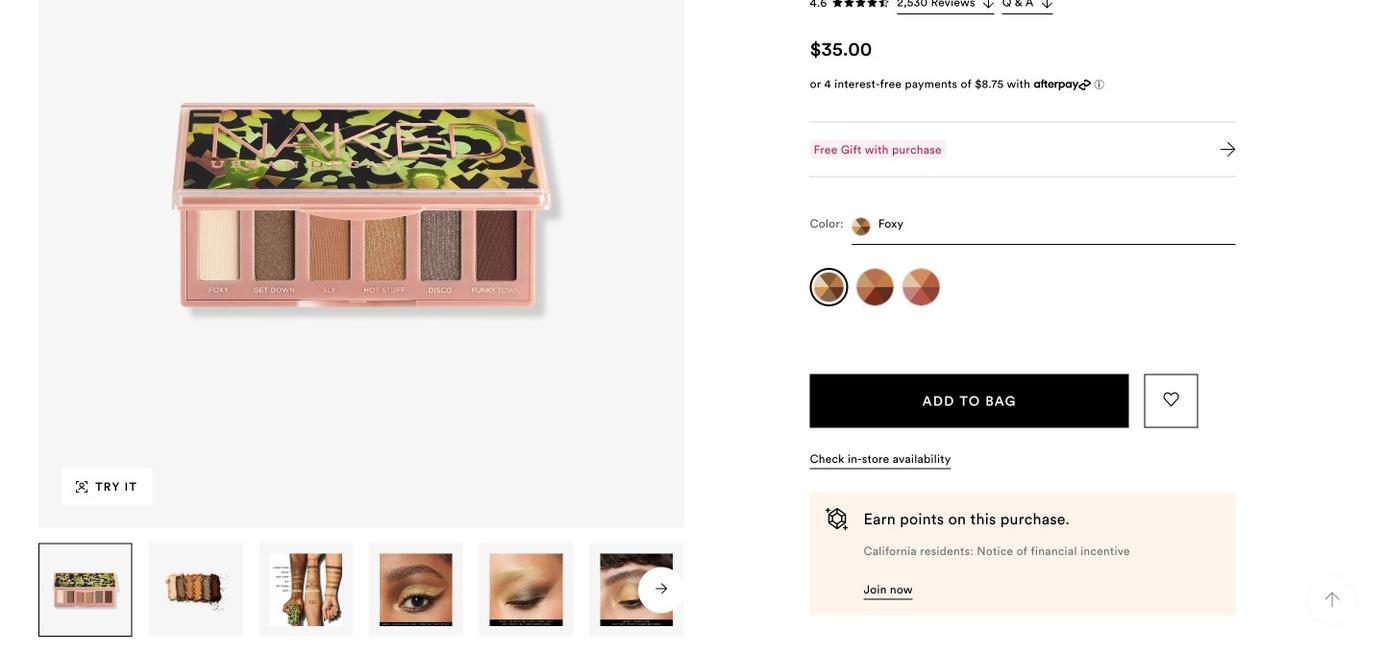 Task type: describe. For each thing, give the bounding box(es) containing it.
urban decay cosmetics naked your way mini eyeshadow palettes #5 image
[[490, 554, 563, 627]]

urban decay cosmetics naked your way mini eyeshadow palettes #2 image
[[159, 554, 232, 627]]

urban decay cosmetics naked your way mini eyeshadow palettes #1 image inside 1 / 16 group
[[49, 554, 122, 627]]

0 vertical spatial urban decay cosmetics naked your way mini eyeshadow palettes #1 image
[[38, 0, 685, 528]]

2 starfilled image from the left
[[855, 0, 867, 8]]

2 horizontal spatial withiconright image
[[1220, 142, 1236, 157]]

1 vertical spatial foxy naked your way mini eyeshadow palettes image
[[814, 272, 845, 303]]

urban decay cosmetics naked your way mini eyeshadow palettes #4 image
[[380, 554, 453, 627]]

0 horizontal spatial withiconright image
[[983, 0, 995, 8]]

1 starfilled image from the left
[[844, 0, 855, 8]]

half baked naked your way mini eyeshadow palettes image
[[856, 268, 895, 307]]

3 starfilled image from the left
[[867, 0, 878, 8]]

1 / 16 group
[[38, 544, 133, 637]]

next slide image
[[656, 583, 667, 595]]

starhalf image
[[878, 0, 890, 8]]



Task type: vqa. For each thing, say whether or not it's contained in the screenshot.
Product Images Carousel "region"
yes



Task type: locate. For each thing, give the bounding box(es) containing it.
5 / 16 group
[[479, 544, 574, 637]]

6 / 16 group
[[590, 544, 685, 637]]

0 vertical spatial foxy naked your way mini eyeshadow palettes image
[[852, 218, 871, 237]]

3 / 16 group
[[259, 544, 354, 637]]

urban decay cosmetics naked your way mini eyeshadow palettes #1 image
[[38, 0, 685, 528], [49, 554, 122, 627]]

product images carousel region
[[38, 0, 685, 638]]

back to top image
[[1325, 593, 1340, 608]]

urban decay cosmetics naked your way mini eyeshadow palettes #3 image
[[270, 554, 342, 627]]

urban decay cosmetics naked your way mini eyeshadow palettes #6 image
[[600, 554, 673, 627]]

0 horizontal spatial foxy naked your way mini eyeshadow palettes image
[[814, 272, 845, 303]]

None field
[[810, 216, 1236, 245]]

try it urban decay cosmetics naked your way mini eyeshadow palettes #1 image
[[76, 482, 88, 493]]

1 horizontal spatial foxy naked your way mini eyeshadow palettes image
[[852, 218, 871, 237]]

foxy naked your way mini eyeshadow palettes image up half baked naked your way mini eyeshadow palettes image
[[852, 218, 871, 237]]

foxy naked your way mini eyeshadow palettes image left half baked naked your way mini eyeshadow palettes image
[[814, 272, 845, 303]]

4 / 16 group
[[369, 544, 464, 637]]

foxy naked your way mini eyeshadow palettes image
[[852, 218, 871, 237], [814, 272, 845, 303]]

withiconright image
[[983, 0, 995, 8], [1042, 0, 1053, 8], [1220, 142, 1236, 157]]

starfilled image
[[844, 0, 855, 8], [855, 0, 867, 8], [867, 0, 878, 8]]

starfilled image
[[832, 0, 844, 8]]

2 / 16 group
[[149, 544, 244, 637]]

1 vertical spatial urban decay cosmetics naked your way mini eyeshadow palettes #1 image
[[49, 554, 122, 627]]

1 horizontal spatial withiconright image
[[1042, 0, 1053, 8]]

sin naked your way mini eyeshadow palettes image
[[903, 268, 941, 307]]



